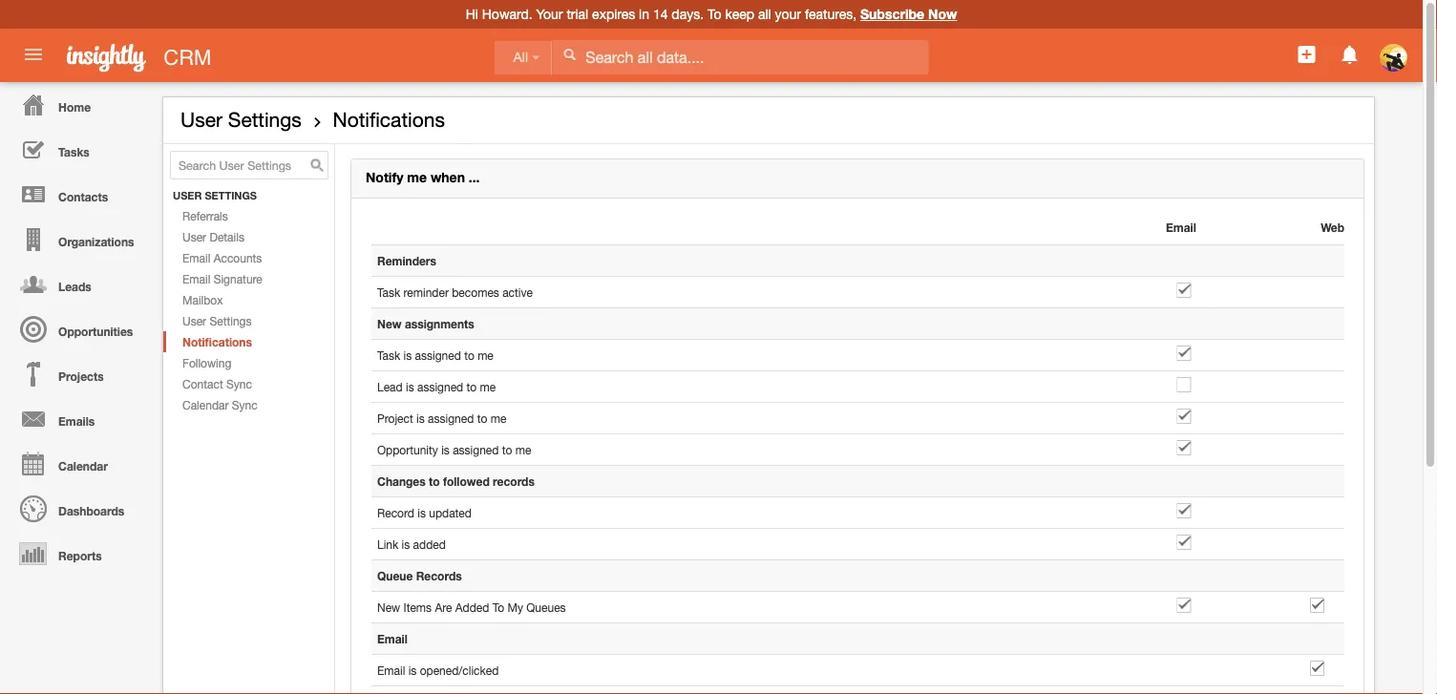 Task type: locate. For each thing, give the bounding box(es) containing it.
me up records
[[516, 443, 531, 457]]

contact sync link
[[163, 374, 334, 395]]

me
[[407, 170, 427, 185], [478, 349, 494, 362], [480, 380, 496, 394], [491, 412, 507, 425], [516, 443, 531, 457]]

sync down following link
[[226, 377, 252, 391]]

is for task
[[404, 349, 412, 362]]

assigned up lead is assigned to me
[[415, 349, 461, 362]]

to left my
[[493, 601, 504, 614]]

to for project is assigned to me
[[477, 412, 488, 425]]

assigned up opportunity is assigned to me
[[428, 412, 474, 425]]

1 vertical spatial new
[[377, 601, 400, 614]]

changes to followed records
[[377, 475, 535, 488]]

task down reminders
[[377, 286, 400, 299]]

user settings link up search user settings text field
[[181, 108, 302, 131]]

sync
[[226, 377, 252, 391], [232, 398, 258, 412]]

referrals link
[[163, 205, 334, 226]]

is right record
[[418, 506, 426, 520]]

notifications link
[[333, 108, 445, 131], [163, 332, 334, 353]]

0 vertical spatial to
[[708, 6, 722, 22]]

becomes
[[452, 286, 499, 299]]

items
[[404, 601, 432, 614]]

updated
[[429, 506, 472, 520]]

is for email
[[409, 664, 417, 677]]

0 vertical spatial notifications link
[[333, 108, 445, 131]]

to
[[464, 349, 475, 362], [467, 380, 477, 394], [477, 412, 488, 425], [502, 443, 512, 457], [429, 475, 440, 488]]

to left the keep
[[708, 6, 722, 22]]

calendar sync link
[[163, 395, 334, 416]]

details
[[210, 230, 244, 244]]

expires
[[592, 6, 635, 22]]

me for opportunity is assigned to me
[[516, 443, 531, 457]]

1 vertical spatial task
[[377, 349, 400, 362]]

to left followed
[[429, 475, 440, 488]]

is right lead
[[406, 380, 414, 394]]

1 horizontal spatial calendar
[[182, 398, 229, 412]]

user settings link down email signature 'link'
[[163, 311, 334, 332]]

0 vertical spatial calendar
[[182, 398, 229, 412]]

email accounts link
[[163, 247, 334, 268]]

2 new from the top
[[377, 601, 400, 614]]

Search User Settings text field
[[170, 151, 329, 180]]

1 new from the top
[[377, 317, 402, 331]]

email
[[1166, 221, 1197, 234], [182, 251, 210, 265], [182, 272, 210, 286], [377, 632, 408, 646], [377, 664, 405, 677]]

user down mailbox
[[182, 314, 206, 328]]

notifications
[[333, 108, 445, 131], [182, 335, 252, 349]]

record is updated
[[377, 506, 472, 520]]

user settings link
[[181, 108, 302, 131], [163, 311, 334, 332]]

notifications up the notify
[[333, 108, 445, 131]]

home
[[58, 100, 91, 114]]

mailbox link
[[163, 290, 334, 311]]

0 vertical spatial notifications
[[333, 108, 445, 131]]

new left assignments
[[377, 317, 402, 331]]

accounts
[[214, 251, 262, 265]]

1 task from the top
[[377, 286, 400, 299]]

calendar up dashboards link
[[58, 459, 108, 473]]

notify
[[366, 170, 403, 185]]

user down 'crm'
[[181, 108, 223, 131]]

projects
[[58, 370, 104, 383]]

crm
[[164, 45, 212, 69]]

is right project
[[417, 412, 425, 425]]

1 vertical spatial calendar
[[58, 459, 108, 473]]

settings up search user settings text field
[[228, 108, 302, 131]]

task up lead
[[377, 349, 400, 362]]

calendar down contact
[[182, 398, 229, 412]]

task for task is assigned to me
[[377, 349, 400, 362]]

0 vertical spatial user settings link
[[181, 108, 302, 131]]

new left items
[[377, 601, 400, 614]]

web
[[1321, 221, 1345, 234]]

notifications link up contact sync link
[[163, 332, 334, 353]]

followed
[[443, 475, 490, 488]]

new assignments
[[377, 317, 475, 331]]

email signature link
[[163, 268, 334, 290]]

to up records
[[502, 443, 512, 457]]

2 task from the top
[[377, 349, 400, 362]]

assigned
[[415, 349, 461, 362], [417, 380, 464, 394], [428, 412, 474, 425], [453, 443, 499, 457]]

queue
[[377, 569, 413, 583]]

is down new assignments
[[404, 349, 412, 362]]

records
[[416, 569, 462, 583]]

contacts link
[[5, 172, 153, 217]]

is down 'project is assigned to me'
[[441, 443, 450, 457]]

notifications link up the notify
[[333, 108, 445, 131]]

1 vertical spatial notifications
[[182, 335, 252, 349]]

0 vertical spatial task
[[377, 286, 400, 299]]

home link
[[5, 82, 153, 127]]

email is opened/clicked
[[377, 664, 499, 677]]

leads
[[58, 280, 91, 293]]

task
[[377, 286, 400, 299], [377, 349, 400, 362]]

notifications up following
[[182, 335, 252, 349]]

assigned up 'project is assigned to me'
[[417, 380, 464, 394]]

to up 'project is assigned to me'
[[467, 380, 477, 394]]

emails link
[[5, 396, 153, 441]]

to up opportunity is assigned to me
[[477, 412, 488, 425]]

settings
[[228, 108, 302, 131], [210, 314, 252, 328]]

notifications image
[[1339, 43, 1362, 66]]

settings
[[205, 190, 257, 202]]

me for task is assigned to me
[[478, 349, 494, 362]]

assigned for lead
[[417, 380, 464, 394]]

assigned up followed
[[453, 443, 499, 457]]

1 horizontal spatial to
[[708, 6, 722, 22]]

when
[[431, 170, 465, 185]]

assigned for project
[[428, 412, 474, 425]]

0 horizontal spatial to
[[493, 601, 504, 614]]

new
[[377, 317, 402, 331], [377, 601, 400, 614]]

me up 'project is assigned to me'
[[480, 380, 496, 394]]

is right link
[[402, 538, 410, 551]]

tasks link
[[5, 127, 153, 172]]

1 vertical spatial settings
[[210, 314, 252, 328]]

all link
[[494, 41, 552, 75]]

0 vertical spatial new
[[377, 317, 402, 331]]

assignments
[[405, 317, 475, 331]]

days.
[[672, 6, 704, 22]]

queues
[[527, 601, 566, 614]]

signature
[[214, 272, 262, 286]]

reports
[[58, 549, 102, 563]]

all
[[758, 6, 771, 22]]

all
[[513, 50, 528, 65]]

me up lead is assigned to me
[[478, 349, 494, 362]]

0 horizontal spatial calendar
[[58, 459, 108, 473]]

1 horizontal spatial notifications
[[333, 108, 445, 131]]

opportunity
[[377, 443, 438, 457]]

subscribe now link
[[861, 6, 957, 22]]

0 horizontal spatial notifications
[[182, 335, 252, 349]]

calendar inside navigation
[[58, 459, 108, 473]]

1 vertical spatial notifications link
[[163, 332, 334, 353]]

queue records
[[377, 569, 462, 583]]

user
[[181, 108, 223, 131], [182, 230, 206, 244], [182, 314, 206, 328]]

me up opportunity is assigned to me
[[491, 412, 507, 425]]

navigation
[[0, 82, 153, 576]]

calendar
[[182, 398, 229, 412], [58, 459, 108, 473]]

is left opened/clicked
[[409, 664, 417, 677]]

calendar inside user settings referrals user details email accounts email signature mailbox user settings notifications following contact sync calendar sync
[[182, 398, 229, 412]]

user down referrals
[[182, 230, 206, 244]]

None checkbox
[[1178, 283, 1192, 298], [1178, 409, 1192, 424], [1178, 440, 1192, 456], [1178, 503, 1192, 519], [1178, 598, 1192, 613], [1311, 598, 1325, 613], [1178, 283, 1192, 298], [1178, 409, 1192, 424], [1178, 440, 1192, 456], [1178, 503, 1192, 519], [1178, 598, 1192, 613], [1311, 598, 1325, 613]]

projects link
[[5, 352, 153, 396]]

sync down contact sync link
[[232, 398, 258, 412]]

None checkbox
[[1178, 346, 1192, 361], [1178, 377, 1192, 393], [1178, 535, 1192, 550], [1311, 661, 1325, 676], [1178, 346, 1192, 361], [1178, 377, 1192, 393], [1178, 535, 1192, 550], [1311, 661, 1325, 676]]

to down assignments
[[464, 349, 475, 362]]

settings down mailbox link
[[210, 314, 252, 328]]



Task type: describe. For each thing, give the bounding box(es) containing it.
Search all data.... text field
[[552, 40, 929, 74]]

record
[[377, 506, 414, 520]]

are
[[435, 601, 452, 614]]

...
[[469, 170, 480, 185]]

0 vertical spatial user
[[181, 108, 223, 131]]

is for lead
[[406, 380, 414, 394]]

0 vertical spatial sync
[[226, 377, 252, 391]]

your
[[775, 6, 801, 22]]

0 vertical spatial settings
[[228, 108, 302, 131]]

user
[[173, 190, 202, 202]]

task is assigned to me
[[377, 349, 494, 362]]

white image
[[563, 48, 576, 61]]

contact
[[182, 377, 223, 391]]

reports link
[[5, 531, 153, 576]]

assigned for opportunity
[[453, 443, 499, 457]]

user settings referrals user details email accounts email signature mailbox user settings notifications following contact sync calendar sync
[[173, 190, 262, 412]]

features,
[[805, 6, 857, 22]]

opportunities link
[[5, 307, 153, 352]]

active
[[503, 286, 533, 299]]

keep
[[725, 6, 755, 22]]

link is added
[[377, 538, 446, 551]]

dashboards link
[[5, 486, 153, 531]]

now
[[928, 6, 957, 22]]

lead
[[377, 380, 403, 394]]

notifications inside user settings referrals user details email accounts email signature mailbox user settings notifications following contact sync calendar sync
[[182, 335, 252, 349]]

2 vertical spatial user
[[182, 314, 206, 328]]

lead is assigned to me
[[377, 380, 496, 394]]

opened/clicked
[[420, 664, 499, 677]]

my
[[508, 601, 523, 614]]

me for lead is assigned to me
[[480, 380, 496, 394]]

assigned for task
[[415, 349, 461, 362]]

task for task reminder becomes active
[[377, 286, 400, 299]]

howard.
[[482, 6, 533, 22]]

is for opportunity
[[441, 443, 450, 457]]

settings inside user settings referrals user details email accounts email signature mailbox user settings notifications following contact sync calendar sync
[[210, 314, 252, 328]]

1 vertical spatial user settings link
[[163, 311, 334, 332]]

emails
[[58, 415, 95, 428]]

reminder
[[404, 286, 449, 299]]

1 vertical spatial user
[[182, 230, 206, 244]]

contacts
[[58, 190, 108, 203]]

new for new assignments
[[377, 317, 402, 331]]

following
[[182, 356, 231, 370]]

in
[[639, 6, 650, 22]]

is for link
[[402, 538, 410, 551]]

added
[[455, 601, 489, 614]]

to for opportunity is assigned to me
[[502, 443, 512, 457]]

user details link
[[163, 226, 334, 247]]

link
[[377, 538, 399, 551]]

dashboards
[[58, 504, 124, 518]]

to for task is assigned to me
[[464, 349, 475, 362]]

hi howard. your trial expires in 14 days. to keep all your features, subscribe now
[[466, 6, 957, 22]]

changes
[[377, 475, 426, 488]]

is for record
[[418, 506, 426, 520]]

navigation containing home
[[0, 82, 153, 576]]

organizations
[[58, 235, 134, 248]]

trial
[[567, 6, 589, 22]]

project
[[377, 412, 413, 425]]

1 vertical spatial sync
[[232, 398, 258, 412]]

me for project is assigned to me
[[491, 412, 507, 425]]

new for new items are added to my queues
[[377, 601, 400, 614]]

hi
[[466, 6, 478, 22]]

subscribe
[[861, 6, 925, 22]]

is for project
[[417, 412, 425, 425]]

new items are added to my queues
[[377, 601, 566, 614]]

following link
[[163, 353, 334, 374]]

added
[[413, 538, 446, 551]]

project is assigned to me
[[377, 412, 507, 425]]

opportunities
[[58, 325, 133, 338]]

your
[[536, 6, 563, 22]]

opportunity is assigned to me
[[377, 443, 531, 457]]

me left when
[[407, 170, 427, 185]]

to for lead is assigned to me
[[467, 380, 477, 394]]

user settings
[[181, 108, 302, 131]]

notify me when ...
[[366, 170, 480, 185]]

leads link
[[5, 262, 153, 307]]

reminders
[[377, 254, 437, 268]]

14
[[653, 6, 668, 22]]

organizations link
[[5, 217, 153, 262]]

records
[[493, 475, 535, 488]]

mailbox
[[182, 293, 223, 307]]

referrals
[[182, 209, 228, 223]]

calendar link
[[5, 441, 153, 486]]

task reminder becomes active
[[377, 286, 533, 299]]

1 vertical spatial to
[[493, 601, 504, 614]]

tasks
[[58, 145, 90, 159]]



Task type: vqa. For each thing, say whether or not it's contained in the screenshot.
"Response"
no



